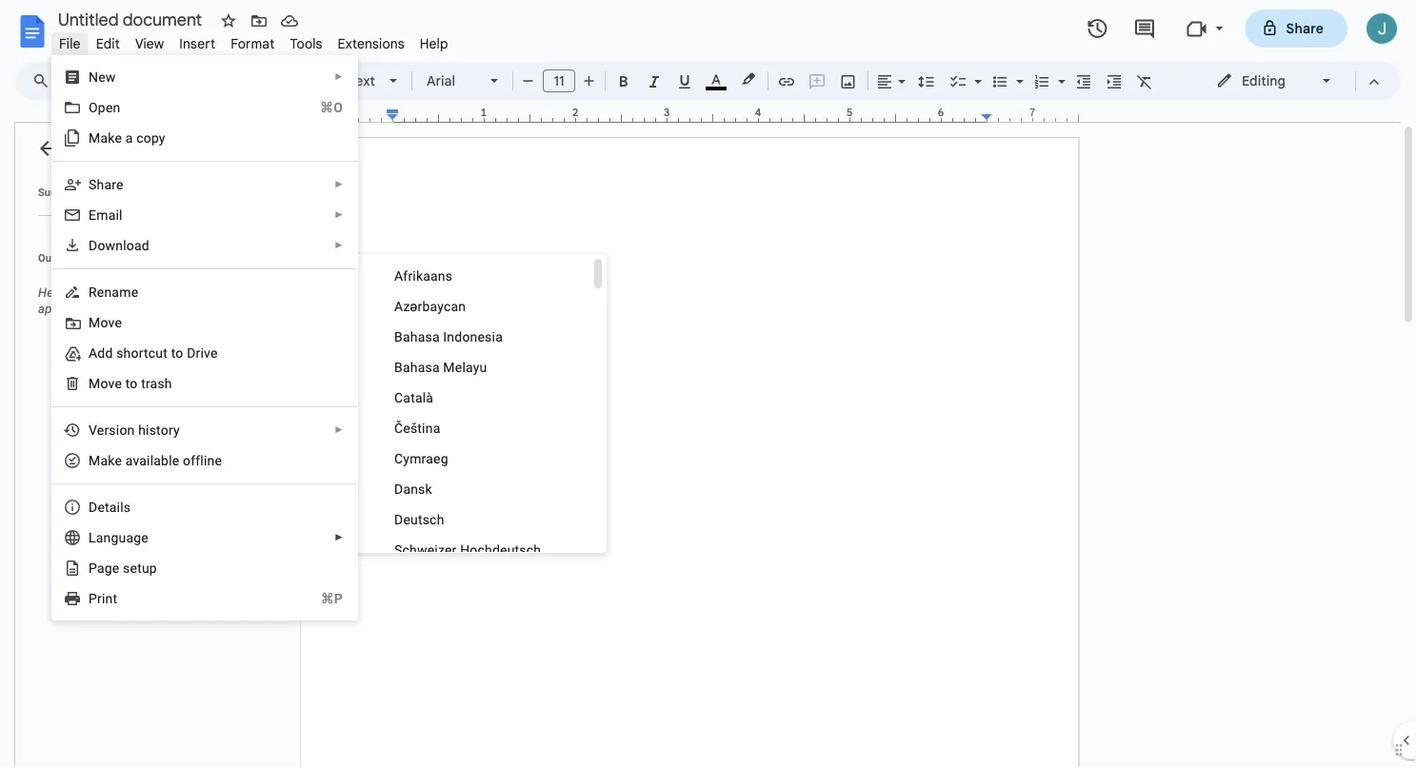Task type: describe. For each thing, give the bounding box(es) containing it.
Rename text field
[[51, 8, 213, 30]]

extensions
[[338, 35, 405, 52]]

hochdeutsch
[[460, 543, 541, 558]]

e for k
[[115, 453, 122, 469]]

5 ► from the top
[[335, 425, 344, 436]]

cymraeg
[[394, 451, 449, 467]]

mode and view toolbar
[[1202, 62, 1390, 100]]

editing button
[[1203, 67, 1347, 95]]

add shortcut to drive , element
[[89, 345, 223, 361]]

drive
[[187, 345, 218, 361]]

melayu
[[443, 360, 487, 375]]

move to trash t element
[[89, 376, 178, 392]]

version h istory
[[89, 423, 180, 438]]

schweizer
[[394, 543, 457, 558]]

o
[[130, 376, 138, 392]]

numbered list menu image
[[1054, 69, 1066, 75]]

⌘p
[[321, 591, 343, 607]]

m
[[89, 315, 100, 331]]

bahasa for bahasa melayu
[[394, 360, 440, 375]]

add
[[117, 286, 138, 300]]

editing
[[1242, 72, 1286, 89]]

view menu item
[[128, 32, 172, 55]]

pen
[[98, 100, 120, 115]]

r ename
[[89, 284, 138, 300]]

azərbaycan
[[394, 299, 466, 314]]

⌘o
[[320, 100, 343, 115]]

headings you add to the document will appear here.
[[38, 286, 254, 316]]

tools menu item
[[282, 32, 330, 55]]

p rint
[[89, 591, 117, 607]]

Star checkbox
[[215, 8, 242, 34]]

ma
[[89, 453, 108, 469]]

language l element
[[89, 530, 154, 546]]

line & paragraph spacing image
[[916, 68, 938, 94]]

čeština
[[394, 421, 441, 436]]

help menu item
[[412, 32, 456, 55]]

outline heading
[[15, 251, 274, 277]]

Menus field
[[24, 68, 66, 94]]

afrikaans
[[394, 268, 453, 284]]

e for g
[[112, 561, 120, 576]]

anguage
[[96, 530, 149, 546]]

open o element
[[89, 100, 126, 115]]

make a copy c element
[[89, 130, 171, 146]]

text
[[351, 72, 375, 89]]

share button
[[1246, 10, 1348, 48]]

h
[[138, 423, 146, 438]]

menu containing n
[[5, 0, 358, 720]]

o
[[89, 100, 98, 115]]

m ove
[[89, 315, 122, 331]]

available
[[125, 453, 179, 469]]

make
[[89, 130, 122, 146]]

arial option
[[427, 68, 479, 94]]

deutsch
[[394, 512, 445, 528]]

download d element
[[89, 238, 155, 253]]

menu bar inside menu bar banner
[[51, 25, 456, 56]]

r
[[89, 284, 97, 300]]

l
[[89, 530, 96, 546]]

text color image
[[706, 68, 727, 91]]

you
[[94, 286, 114, 300]]

move m element
[[89, 315, 128, 331]]

extensions menu item
[[330, 32, 412, 55]]

here.
[[80, 302, 108, 316]]

summary heading
[[38, 185, 84, 200]]

ew
[[98, 69, 116, 85]]

opy
[[144, 130, 165, 146]]

version history h element
[[89, 423, 186, 438]]

ove
[[100, 315, 122, 331]]

⌘p element
[[298, 590, 343, 609]]

file
[[59, 35, 81, 52]]

styles list. normal text selected. option
[[302, 68, 378, 94]]

email e element
[[89, 207, 128, 223]]

document
[[176, 286, 232, 300]]

► for ownload
[[335, 240, 344, 251]]

bahasa melayu
[[394, 360, 487, 375]]

n ew
[[89, 69, 116, 85]]

normal
[[302, 72, 347, 89]]

to inside headings you add to the document will appear here.
[[141, 286, 152, 300]]

o pen
[[89, 100, 120, 115]]

move t o trash
[[89, 376, 172, 392]]

page setup g element
[[89, 561, 163, 576]]

normal text
[[302, 72, 375, 89]]

outline
[[38, 252, 72, 264]]

s hare
[[89, 177, 124, 192]]

share
[[1287, 20, 1324, 37]]



Task type: locate. For each thing, give the bounding box(es) containing it.
bahasa
[[394, 329, 440, 345], [394, 360, 440, 375]]

2 ► from the top
[[335, 179, 344, 190]]

make a c opy
[[89, 130, 165, 146]]

0 horizontal spatial to
[[141, 286, 152, 300]]

pa
[[89, 561, 105, 576]]

e right pa
[[112, 561, 120, 576]]

menu
[[5, 0, 358, 720], [357, 254, 607, 566]]

view
[[135, 35, 164, 52]]

dansk
[[394, 482, 432, 497]]

1 vertical spatial bahasa
[[394, 360, 440, 375]]

version
[[89, 423, 135, 438]]

1 horizontal spatial to
[[171, 345, 183, 361]]

shortcut
[[116, 345, 168, 361]]

schweizer hochdeutsch
[[394, 543, 541, 558]]

català
[[394, 390, 434, 406]]

ma k e available offline
[[89, 453, 222, 469]]

highlight color image
[[738, 68, 759, 91]]

0 vertical spatial e
[[115, 453, 122, 469]]

format
[[231, 35, 275, 52]]

1 bahasa from the top
[[394, 329, 440, 345]]

1 vertical spatial to
[[171, 345, 183, 361]]

c
[[136, 130, 144, 146]]

d ownload
[[89, 238, 150, 253]]

appear
[[38, 302, 77, 316]]

to
[[141, 286, 152, 300], [171, 345, 183, 361]]

6 ► from the top
[[335, 533, 344, 544]]

add
[[89, 345, 113, 361]]

rint
[[97, 591, 117, 607]]

document outline element
[[15, 123, 274, 768]]

setup
[[123, 561, 157, 576]]

make available offline k element
[[89, 453, 228, 469]]

to left drive
[[171, 345, 183, 361]]

headings
[[38, 286, 91, 300]]

the
[[156, 286, 173, 300]]

e
[[115, 453, 122, 469], [112, 561, 120, 576]]

details b element
[[89, 500, 136, 515]]

trash
[[141, 376, 172, 392]]

0 vertical spatial bahasa
[[394, 329, 440, 345]]

tools
[[290, 35, 323, 52]]

right margin image
[[982, 108, 1079, 122]]

► for hare
[[335, 179, 344, 190]]

istory
[[146, 423, 180, 438]]

bahasa down azərbaycan
[[394, 329, 440, 345]]

Font size field
[[543, 70, 583, 93]]

p
[[89, 591, 97, 607]]

menu bar
[[51, 25, 456, 56]]

move
[[89, 376, 122, 392]]

indonesia
[[443, 329, 503, 345]]

to left the
[[141, 286, 152, 300]]

1 ► from the top
[[335, 71, 344, 82]]

0 vertical spatial to
[[141, 286, 152, 300]]

application
[[0, 0, 1417, 768]]

menu bar banner
[[0, 0, 1417, 768]]

summary
[[38, 186, 84, 198]]

ownload
[[98, 238, 150, 253]]

application containing share
[[0, 0, 1417, 768]]

rename r element
[[89, 284, 144, 300]]

e
[[89, 207, 96, 223]]

► for anguage
[[335, 533, 344, 544]]

a
[[125, 130, 133, 146]]

t
[[125, 376, 130, 392]]

main toolbar
[[56, 0, 1161, 739]]

format menu item
[[223, 32, 282, 55]]

Font size text field
[[544, 70, 575, 92]]

pa g e setup
[[89, 561, 157, 576]]

1 vertical spatial e
[[112, 561, 120, 576]]

details
[[89, 500, 131, 515]]

d
[[89, 238, 98, 253]]

mail
[[96, 207, 123, 223]]

2 bahasa from the top
[[394, 360, 440, 375]]

bahasa indonesia
[[394, 329, 503, 345]]

► for ew
[[335, 71, 344, 82]]

⌘o element
[[297, 98, 343, 117]]

arial
[[427, 72, 456, 89]]

will
[[236, 286, 254, 300]]

print p element
[[89, 591, 123, 607]]

s
[[89, 177, 97, 192]]

offline
[[183, 453, 222, 469]]

bahasa for bahasa indonesia
[[394, 329, 440, 345]]

g
[[105, 561, 112, 576]]

edit
[[96, 35, 120, 52]]

3 ► from the top
[[335, 210, 344, 221]]

add shortcut to drive
[[89, 345, 218, 361]]

k
[[108, 453, 115, 469]]

new n element
[[89, 69, 122, 85]]

e mail
[[89, 207, 123, 223]]

►
[[335, 71, 344, 82], [335, 179, 344, 190], [335, 210, 344, 221], [335, 240, 344, 251], [335, 425, 344, 436], [335, 533, 344, 544]]

file menu item
[[51, 32, 88, 55]]

e right ma
[[115, 453, 122, 469]]

insert menu item
[[172, 32, 223, 55]]

ename
[[97, 284, 138, 300]]

left margin image
[[302, 108, 398, 122]]

edit menu item
[[88, 32, 128, 55]]

share s element
[[89, 177, 129, 192]]

hare
[[97, 177, 124, 192]]

► for mail
[[335, 210, 344, 221]]

menu bar containing file
[[51, 25, 456, 56]]

bahasa up the català
[[394, 360, 440, 375]]

l anguage
[[89, 530, 149, 546]]

help
[[420, 35, 448, 52]]

menu containing afrikaans
[[357, 254, 607, 566]]

n
[[89, 69, 98, 85]]

4 ► from the top
[[335, 240, 344, 251]]

insert image image
[[838, 68, 860, 94]]

insert
[[179, 35, 215, 52]]



Task type: vqa. For each thing, say whether or not it's contained in the screenshot.


